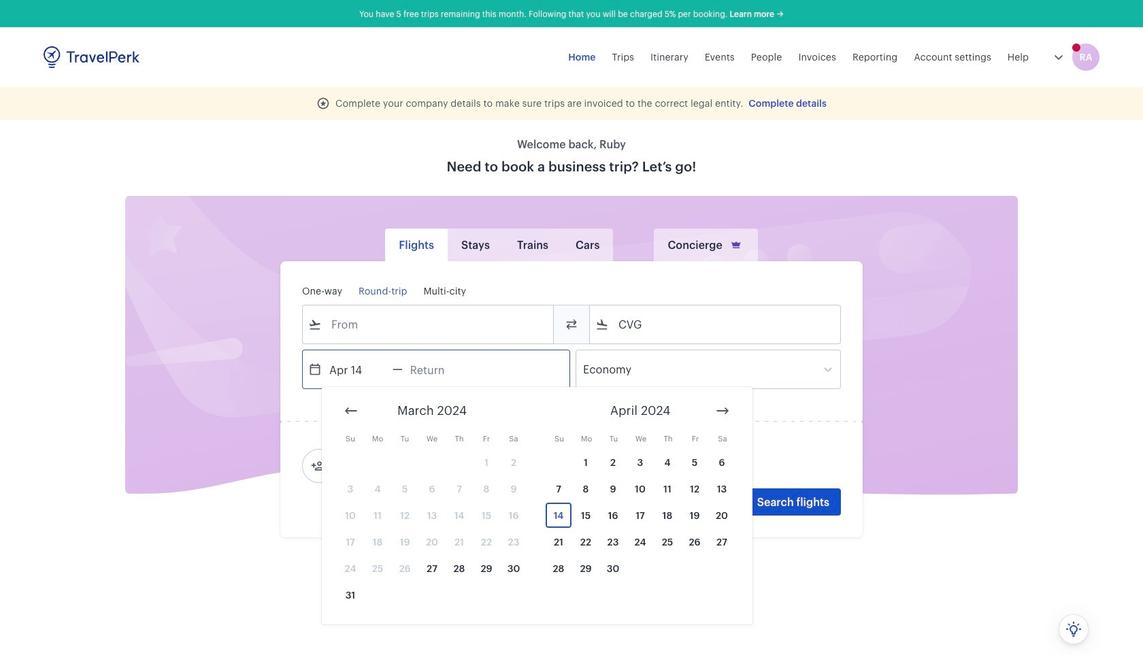 Task type: describe. For each thing, give the bounding box(es) containing it.
Add first traveler search field
[[325, 455, 466, 477]]

Return text field
[[403, 351, 474, 389]]

To search field
[[609, 314, 823, 336]]

move forward to switch to the next month. image
[[715, 403, 731, 419]]



Task type: locate. For each thing, give the bounding box(es) containing it.
move backward to switch to the previous month. image
[[343, 403, 359, 419]]

Depart text field
[[322, 351, 393, 389]]

calendar application
[[322, 387, 1144, 625]]

From search field
[[322, 314, 536, 336]]



